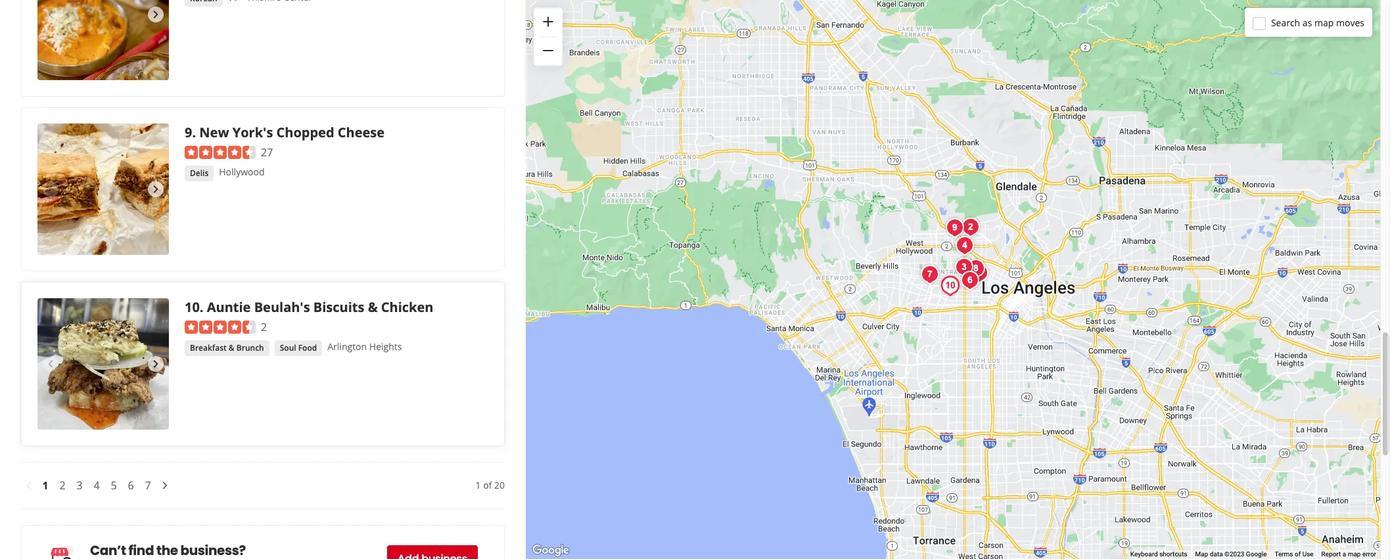 Task type: vqa. For each thing, say whether or not it's contained in the screenshot.
the Report a map error link
yes



Task type: describe. For each thing, give the bounding box(es) containing it.
new
[[199, 124, 229, 141]]

page: 3 element
[[77, 478, 83, 494]]

report a map error link
[[1322, 551, 1376, 558]]

4.3 star rating image
[[185, 146, 256, 159]]

data
[[1210, 551, 1223, 558]]

4
[[94, 479, 100, 493]]

keyboard shortcuts
[[1131, 551, 1188, 558]]

2 link
[[54, 476, 71, 496]]

search as map moves
[[1271, 16, 1365, 29]]

4 link
[[88, 476, 105, 496]]

error
[[1363, 551, 1376, 558]]

1 slideshow element from the top
[[37, 0, 169, 80]]

search
[[1271, 16, 1300, 29]]

terms of use
[[1275, 551, 1314, 558]]

map region
[[468, 0, 1390, 559]]

hollywood
[[219, 166, 265, 178]]

next image for new york's chopped cheese image
[[148, 181, 164, 197]]

shortcuts
[[1160, 551, 1188, 558]]

page: 2 element
[[59, 478, 65, 494]]

page: 4 element
[[94, 478, 100, 494]]

slideshow element for 9 . new york's chopped cheese
[[37, 124, 169, 255]]

delis
[[190, 167, 209, 178]]

3 link
[[71, 476, 88, 496]]

breakfast
[[190, 342, 227, 353]]

moves
[[1336, 16, 1365, 29]]

map for moves
[[1315, 16, 1334, 29]]

next image
[[148, 356, 164, 372]]

5 link
[[105, 476, 122, 496]]

google image
[[529, 542, 573, 559]]

previous image
[[43, 7, 59, 22]]

10
[[185, 298, 200, 316]]

0 vertical spatial 2
[[261, 320, 267, 335]]

4.5 star rating image
[[185, 321, 256, 334]]

food
[[298, 342, 317, 353]]

as
[[1303, 16, 1312, 29]]

auntie beulah's biscuits & chicken link
[[207, 298, 434, 316]]

27
[[261, 145, 273, 160]]

a
[[1343, 551, 1346, 558]]

new york's chopped cheese image
[[37, 124, 169, 255]]

. for 10
[[200, 298, 203, 316]]

& inside breakfast & brunch button
[[229, 342, 234, 353]]

7 link
[[139, 476, 156, 496]]

terms of use link
[[1275, 551, 1314, 558]]

arlington
[[328, 341, 367, 353]]

keyboard shortcuts button
[[1131, 550, 1188, 559]]



Task type: locate. For each thing, give the bounding box(es) containing it.
1 vertical spatial .
[[200, 298, 203, 316]]

previous image for 9
[[43, 181, 59, 197]]

zoom out image
[[540, 43, 556, 59]]

chopped
[[276, 124, 334, 141]]

1 horizontal spatial of
[[1295, 551, 1301, 558]]

york's
[[233, 124, 273, 141]]

3
[[77, 479, 83, 493]]

report a map error
[[1322, 551, 1376, 558]]

pagination navigation navigation
[[21, 462, 505, 509]]

keyboard
[[1131, 551, 1158, 558]]

0 vertical spatial &
[[368, 298, 378, 316]]

slideshow element for 10 . auntie beulah's biscuits & chicken
[[37, 298, 169, 430]]

.
[[192, 124, 196, 141], [200, 298, 203, 316]]

24 chevron left v2 image
[[21, 478, 37, 494]]

biscuits
[[313, 298, 364, 316]]

1 of 20
[[476, 479, 505, 492]]

previous image for 10
[[43, 356, 59, 372]]

0 vertical spatial .
[[192, 124, 196, 141]]

brunch
[[237, 342, 264, 353]]

1 inside "element"
[[42, 479, 48, 493]]

0 vertical spatial map
[[1315, 16, 1334, 29]]

page: 6 element
[[128, 478, 134, 494]]

auntie
[[207, 298, 251, 316]]

& right biscuits
[[368, 298, 378, 316]]

heights
[[369, 341, 402, 353]]

map right as
[[1315, 16, 1334, 29]]

1
[[42, 479, 48, 493], [476, 479, 481, 492]]

20
[[494, 479, 505, 492]]

terms
[[1275, 551, 1293, 558]]

map
[[1195, 551, 1208, 558]]

©2023
[[1225, 551, 1245, 558]]

soul food button
[[275, 341, 322, 356]]

2 up brunch
[[261, 320, 267, 335]]

1 horizontal spatial .
[[200, 298, 203, 316]]

2 slideshow element from the top
[[37, 124, 169, 255]]

1 for 1 of 20
[[476, 479, 481, 492]]

next image for chd mandu la image
[[148, 7, 164, 22]]

0 horizontal spatial 2
[[59, 479, 65, 493]]

breakfast & brunch button
[[185, 341, 269, 356]]

chicken
[[381, 298, 434, 316]]

page: 7 element
[[145, 478, 151, 494]]

0 horizontal spatial of
[[483, 479, 492, 492]]

2 vertical spatial next image
[[157, 478, 173, 494]]

of for 1
[[483, 479, 492, 492]]

map data ©2023 google
[[1195, 551, 1267, 558]]

0 horizontal spatial 1
[[42, 479, 48, 493]]

1 right the '24 chevron left v2' image
[[42, 479, 48, 493]]

1 vertical spatial slideshow element
[[37, 124, 169, 255]]

2 left 3 at the left bottom
[[59, 479, 65, 493]]

new york's chopped cheese link
[[199, 124, 385, 141]]

5
[[111, 479, 117, 493]]

0 horizontal spatial .
[[192, 124, 196, 141]]

previous image
[[43, 181, 59, 197], [43, 356, 59, 372]]

6 link
[[122, 476, 139, 496]]

0 horizontal spatial &
[[229, 342, 234, 353]]

map right a at the right
[[1348, 551, 1361, 558]]

&
[[368, 298, 378, 316], [229, 342, 234, 353]]

beulah's
[[254, 298, 310, 316]]

9
[[185, 124, 192, 141]]

zoom in image
[[540, 14, 556, 29]]

next image inside pagination navigation navigation
[[157, 478, 173, 494]]

. left the auntie
[[200, 298, 203, 316]]

1 vertical spatial map
[[1348, 551, 1361, 558]]

7
[[145, 479, 151, 493]]

6
[[128, 479, 134, 493]]

breakfast & brunch
[[190, 342, 264, 353]]

1 vertical spatial 2
[[59, 479, 65, 493]]

of for terms
[[1295, 551, 1301, 558]]

1 horizontal spatial &
[[368, 298, 378, 316]]

1 left 20
[[476, 479, 481, 492]]

1 vertical spatial &
[[229, 342, 234, 353]]

1 vertical spatial of
[[1295, 551, 1301, 558]]

3 slideshow element from the top
[[37, 298, 169, 430]]

. left new in the top left of the page
[[192, 124, 196, 141]]

& left brunch
[[229, 342, 234, 353]]

delis button
[[185, 166, 214, 181]]

next image
[[148, 7, 164, 22], [148, 181, 164, 197], [157, 478, 173, 494]]

chd mandu la image
[[37, 0, 169, 80]]

. for 9
[[192, 124, 196, 141]]

slideshow element
[[37, 0, 169, 80], [37, 124, 169, 255], [37, 298, 169, 430]]

2 inside pagination navigation navigation
[[59, 479, 65, 493]]

report
[[1322, 551, 1341, 558]]

1 vertical spatial next image
[[148, 181, 164, 197]]

soul food
[[280, 342, 317, 353]]

1 vertical spatial previous image
[[43, 356, 59, 372]]

auntie beulah's biscuits & chicken image
[[37, 298, 169, 430]]

of left 20
[[483, 479, 492, 492]]

of
[[483, 479, 492, 492], [1295, 551, 1301, 558]]

of left "use"
[[1295, 551, 1301, 558]]

0 vertical spatial previous image
[[43, 181, 59, 197]]

1 horizontal spatial 2
[[261, 320, 267, 335]]

2
[[261, 320, 267, 335], [59, 479, 65, 493]]

2 previous image from the top
[[43, 356, 59, 372]]

of inside pagination navigation navigation
[[483, 479, 492, 492]]

0 vertical spatial slideshow element
[[37, 0, 169, 80]]

10 . auntie beulah's biscuits & chicken
[[185, 298, 434, 316]]

cheese
[[338, 124, 385, 141]]

soul
[[280, 342, 296, 353]]

page: 5 element
[[111, 478, 117, 494]]

1 for 1
[[42, 479, 48, 493]]

map for error
[[1348, 551, 1361, 558]]

0 vertical spatial of
[[483, 479, 492, 492]]

2 vertical spatial slideshow element
[[37, 298, 169, 430]]

9 . new york's chopped cheese
[[185, 124, 385, 141]]

0 horizontal spatial map
[[1315, 16, 1334, 29]]

1 previous image from the top
[[43, 181, 59, 197]]

page: 1 element
[[37, 476, 54, 496]]

map
[[1315, 16, 1334, 29], [1348, 551, 1361, 558]]

google
[[1246, 551, 1267, 558]]

use
[[1303, 551, 1314, 558]]

1 horizontal spatial map
[[1348, 551, 1361, 558]]

0 vertical spatial next image
[[148, 7, 164, 22]]

arlington heights
[[328, 341, 402, 353]]

1 horizontal spatial 1
[[476, 479, 481, 492]]



